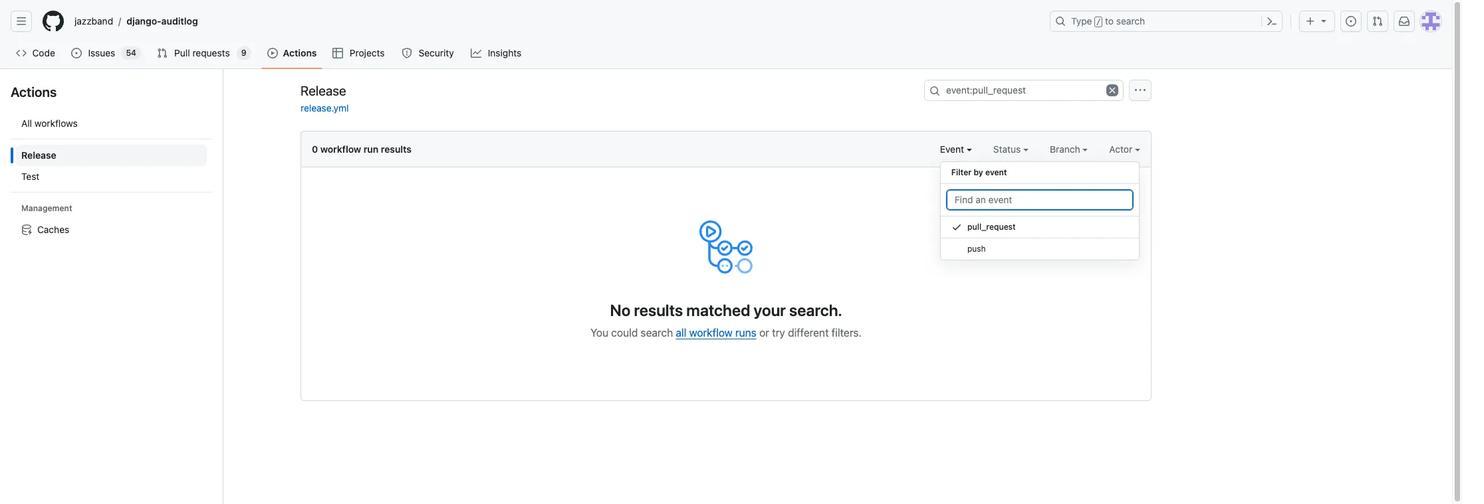 Task type: locate. For each thing, give the bounding box(es) containing it.
workflow
[[320, 144, 361, 155], [690, 327, 733, 339]]

release up release.yml
[[301, 83, 346, 98]]

event button
[[941, 142, 973, 156]]

your
[[754, 301, 786, 320]]

0 horizontal spatial actions
[[11, 84, 57, 100]]

pull requests
[[174, 47, 230, 59]]

by
[[974, 168, 984, 178]]

or
[[760, 327, 770, 339]]

/ inside type / to search
[[1097, 17, 1102, 27]]

django-auditlog link
[[121, 11, 203, 32]]

0 vertical spatial workflow
[[320, 144, 361, 155]]

search image
[[930, 86, 941, 96]]

issue opened image left issues
[[71, 48, 82, 59]]

type
[[1072, 15, 1093, 27]]

actions link
[[262, 43, 322, 63]]

0 vertical spatial issue opened image
[[1347, 16, 1357, 27]]

release.yml
[[301, 102, 349, 114]]

search.
[[790, 301, 843, 320]]

runs
[[736, 327, 757, 339]]

1 horizontal spatial search
[[1117, 15, 1146, 27]]

release inside "filter workflows" element
[[21, 150, 56, 161]]

status button
[[994, 142, 1029, 156]]

1 vertical spatial release
[[21, 150, 56, 161]]

search
[[1117, 15, 1146, 27], [641, 327, 673, 339]]

workflows
[[34, 118, 78, 129]]

code link
[[11, 43, 61, 63]]

issue opened image left git pull request image
[[1347, 16, 1357, 27]]

results right "run"
[[381, 144, 412, 155]]

0 vertical spatial search
[[1117, 15, 1146, 27]]

security link
[[397, 43, 461, 63]]

no results matched your search.
[[610, 301, 843, 320]]

different
[[788, 327, 829, 339]]

results up all
[[634, 301, 683, 320]]

table image
[[333, 48, 344, 59]]

0 horizontal spatial workflow
[[320, 144, 361, 155]]

filter
[[952, 168, 972, 178]]

code image
[[16, 48, 27, 59]]

release up the test at the top of page
[[21, 150, 56, 161]]

code
[[32, 47, 55, 59]]

1 vertical spatial workflow
[[690, 327, 733, 339]]

issue opened image
[[1347, 16, 1357, 27], [71, 48, 82, 59]]

pull_request link
[[941, 217, 1140, 239]]

1 horizontal spatial /
[[1097, 17, 1102, 27]]

1 horizontal spatial results
[[634, 301, 683, 320]]

release
[[301, 83, 346, 98], [21, 150, 56, 161]]

shield image
[[402, 48, 412, 59]]

0 horizontal spatial release
[[21, 150, 56, 161]]

0 horizontal spatial search
[[641, 327, 673, 339]]

1 vertical spatial list
[[11, 108, 212, 246]]

workflow right 0
[[320, 144, 361, 155]]

0 workflow run results
[[312, 144, 412, 155]]

search left all
[[641, 327, 673, 339]]

pull_request
[[968, 222, 1016, 232]]

1 vertical spatial results
[[634, 301, 683, 320]]

/ for type
[[1097, 17, 1102, 27]]

/
[[119, 16, 121, 27], [1097, 17, 1102, 27]]

1 horizontal spatial issue opened image
[[1347, 16, 1357, 27]]

1 horizontal spatial release
[[301, 83, 346, 98]]

event
[[941, 144, 967, 155]]

insights
[[488, 47, 522, 59]]

0 horizontal spatial issue opened image
[[71, 48, 82, 59]]

command palette image
[[1267, 16, 1278, 27]]

push link
[[941, 239, 1140, 261]]

you could search all workflow runs or try different filters.
[[591, 327, 862, 339]]

None search field
[[925, 80, 1124, 101]]

search right to
[[1117, 15, 1146, 27]]

actions right play image
[[283, 47, 317, 59]]

0 horizontal spatial /
[[119, 16, 121, 27]]

django-
[[127, 15, 161, 27]]

push
[[968, 244, 986, 254]]

0 vertical spatial results
[[381, 144, 412, 155]]

management
[[21, 204, 72, 214]]

actions
[[283, 47, 317, 59], [11, 84, 57, 100]]

jazzband link
[[69, 11, 119, 32]]

list
[[69, 11, 1043, 32], [11, 108, 212, 246]]

/ left django-
[[119, 16, 121, 27]]

menu
[[941, 156, 1140, 271]]

0 horizontal spatial results
[[381, 144, 412, 155]]

branch
[[1050, 144, 1083, 155]]

projects
[[350, 47, 385, 59]]

0 vertical spatial actions
[[283, 47, 317, 59]]

github actions image
[[700, 221, 753, 274]]

/ inside jazzband / django-auditlog
[[119, 16, 121, 27]]

test
[[21, 171, 39, 182]]

actions up all
[[11, 84, 57, 100]]

workflow down matched
[[690, 327, 733, 339]]

triangle down image
[[1319, 15, 1330, 26]]

1 vertical spatial issue opened image
[[71, 48, 82, 59]]

git pull request image
[[1373, 16, 1384, 27]]

results
[[381, 144, 412, 155], [634, 301, 683, 320]]

9
[[241, 48, 247, 58]]

caches
[[37, 224, 69, 236]]

/ left to
[[1097, 17, 1102, 27]]

0 vertical spatial list
[[69, 11, 1043, 32]]

insights link
[[466, 43, 528, 63]]

git pull request image
[[157, 48, 168, 59]]

1 horizontal spatial actions
[[283, 47, 317, 59]]

all
[[21, 118, 32, 129]]



Task type: vqa. For each thing, say whether or not it's contained in the screenshot.
the results to the bottom
yes



Task type: describe. For each thing, give the bounding box(es) containing it.
release.yml link
[[301, 102, 349, 114]]

check image
[[952, 222, 963, 233]]

run
[[364, 144, 379, 155]]

type / to search
[[1072, 15, 1146, 27]]

homepage image
[[43, 11, 64, 32]]

play image
[[267, 48, 278, 59]]

/ for jazzband
[[119, 16, 121, 27]]

notifications image
[[1400, 16, 1410, 27]]

1 vertical spatial actions
[[11, 84, 57, 100]]

filters.
[[832, 327, 862, 339]]

you
[[591, 327, 609, 339]]

all workflows
[[21, 118, 78, 129]]

no
[[610, 301, 631, 320]]

clear filters image
[[1107, 84, 1119, 96]]

filter by event
[[952, 168, 1008, 178]]

actor button
[[1110, 142, 1141, 156]]

status
[[994, 144, 1024, 155]]

list containing jazzband
[[69, 11, 1043, 32]]

list containing all workflows
[[11, 108, 212, 246]]

caches link
[[16, 220, 207, 241]]

event
[[986, 168, 1008, 178]]

all workflows link
[[16, 113, 207, 134]]

to
[[1106, 15, 1114, 27]]

requests
[[193, 47, 230, 59]]

pull
[[174, 47, 190, 59]]

all
[[676, 327, 687, 339]]

filter workflows element
[[16, 145, 207, 188]]

auditlog
[[161, 15, 198, 27]]

Find an event text field
[[947, 190, 1134, 211]]

jazzband
[[75, 15, 113, 27]]

issue opened image for git pull request image
[[1347, 16, 1357, 27]]

graph image
[[471, 48, 482, 59]]

actor
[[1110, 144, 1136, 155]]

plus image
[[1306, 16, 1317, 27]]

try
[[772, 327, 786, 339]]

issues
[[88, 47, 115, 59]]

1 horizontal spatial workflow
[[690, 327, 733, 339]]

menu containing filter by event
[[941, 156, 1140, 271]]

projects link
[[328, 43, 391, 63]]

0 vertical spatial release
[[301, 83, 346, 98]]

matched
[[687, 301, 751, 320]]

test link
[[16, 166, 207, 188]]

jazzband / django-auditlog
[[75, 15, 198, 27]]

could
[[612, 327, 638, 339]]

54
[[126, 48, 136, 58]]

security
[[419, 47, 454, 59]]

release link
[[16, 145, 207, 166]]

all workflow runs link
[[676, 327, 757, 339]]

0
[[312, 144, 318, 155]]

show workflow options image
[[1136, 85, 1146, 96]]

1 vertical spatial search
[[641, 327, 673, 339]]

issue opened image for git pull request icon
[[71, 48, 82, 59]]



